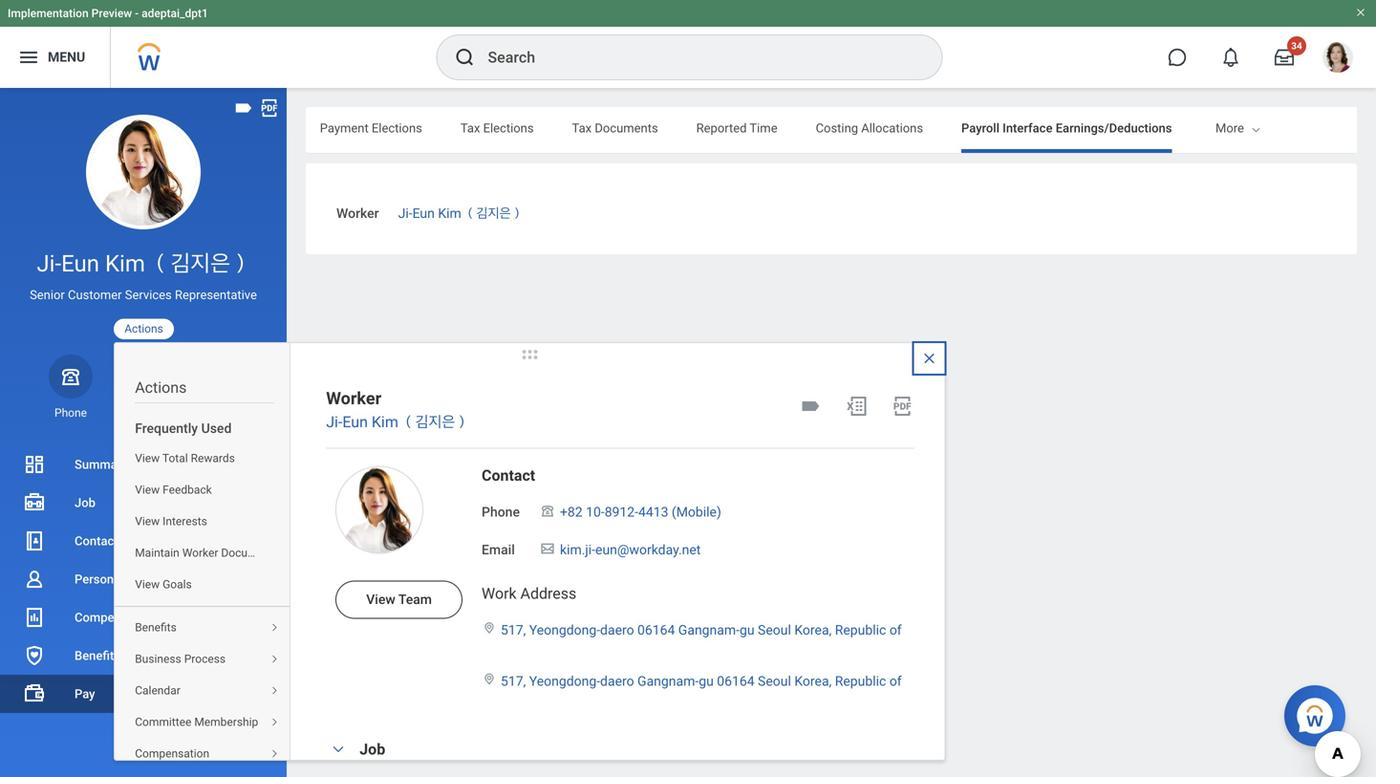 Task type: locate. For each thing, give the bounding box(es) containing it.
actions
[[124, 322, 163, 336], [135, 378, 187, 396]]

justify image
[[17, 46, 40, 69]]

process
[[184, 653, 226, 666]]

pay
[[75, 687, 95, 701]]

517, right location image
[[501, 622, 526, 638]]

1 horizontal spatial tax
[[572, 121, 592, 135]]

preview
[[91, 7, 132, 20]]

gangnam- up 517, yeongdong-daero gangnam-gu 06164 seoul korea, republic of link
[[679, 622, 740, 638]]

2 of from the top
[[890, 674, 902, 689]]

0 horizontal spatial tax
[[461, 121, 480, 135]]

tax down search icon
[[461, 121, 480, 135]]

chevron right image
[[263, 686, 286, 697], [263, 717, 286, 729], [263, 749, 286, 760]]

1 vertical spatial documents
[[221, 546, 280, 560]]

1 horizontal spatial job
[[360, 740, 385, 758]]

interests
[[163, 515, 207, 528]]

yeongdong-
[[529, 622, 600, 638], [529, 674, 600, 689]]

phone inside worker dialog
[[482, 504, 520, 520]]

view
[[135, 452, 160, 465], [135, 483, 160, 497], [135, 515, 160, 528], [135, 578, 160, 591], [366, 592, 396, 608]]

chevron right image inside business process menu item
[[263, 654, 286, 666]]

0 horizontal spatial kim
[[105, 250, 145, 277]]

1 seoul from the top
[[758, 622, 791, 638]]

1 horizontal spatial eun
[[343, 413, 368, 431]]

(mobile)
[[672, 504, 722, 520]]

0 vertical spatial yeongdong-
[[529, 622, 600, 638]]

1 tax from the left
[[461, 121, 480, 135]]

2 vertical spatial chevron right image
[[263, 749, 286, 760]]

yeongdong- for 517, yeongdong-daero gangnam-gu 06164 seoul korea, republic of
[[529, 674, 600, 689]]

0 vertical spatial kim
[[438, 206, 462, 221]]

1 vertical spatial kim
[[105, 250, 145, 277]]

0 horizontal spatial gu
[[699, 674, 714, 689]]

0 vertical spatial documents
[[595, 121, 658, 135]]

phone up email
[[482, 504, 520, 520]]

membership
[[194, 716, 258, 729]]

1 horizontal spatial kim
[[372, 413, 398, 431]]

1 horizontal spatial ji-
[[326, 413, 343, 431]]

frequently used
[[135, 421, 232, 437]]

2 chevron right image from the top
[[263, 717, 286, 729]]

benefits menu item
[[115, 612, 295, 644]]

ji-eun kim （김지은） link up employee's photo (ji-eun kim （김지은）)
[[326, 413, 468, 431]]

chevron right image for committee membership
[[263, 717, 286, 729]]

view inside 'button'
[[366, 592, 396, 608]]

06164 up 517, yeongdong-daero gangnam-gu 06164 seoul korea, republic of link
[[638, 622, 675, 638]]

view left total
[[135, 452, 160, 465]]

34 button
[[1264, 36, 1307, 78]]

email
[[482, 542, 515, 558]]

1 vertical spatial tag image
[[800, 395, 823, 418]]

compensation inside menu item
[[135, 747, 209, 761]]

job link
[[0, 484, 287, 522]]

summary link
[[0, 445, 287, 484]]

0 vertical spatial republic
[[835, 622, 886, 638]]

chevron right image inside "committee membership" menu item
[[263, 717, 286, 729]]

chevron down image
[[327, 743, 350, 756]]

view feedback
[[135, 483, 212, 497]]

list
[[0, 445, 287, 751]]

view goals
[[135, 578, 192, 591]]

1 vertical spatial republic
[[835, 674, 886, 689]]

contact image
[[23, 530, 46, 553]]

business process
[[135, 653, 226, 666]]

1 chevron right image from the top
[[263, 623, 286, 634]]

benefits up pay
[[75, 649, 120, 663]]

2 vertical spatial kim
[[372, 413, 398, 431]]

0 vertical spatial 06164
[[638, 622, 675, 638]]

compensation down 'personal'
[[75, 610, 156, 625]]

move modal image
[[511, 343, 549, 366]]

employee's photo (ji-eun kim （김지은）) image
[[336, 466, 424, 554]]

menu banner
[[0, 0, 1377, 88]]

job
[[75, 496, 96, 510], [360, 740, 385, 758]]

0 vertical spatial korea,
[[795, 622, 832, 638]]

tag image for view printable version (pdf) image
[[233, 98, 254, 119]]

1 horizontal spatial phone
[[482, 504, 520, 520]]

chevron right image for compensation
[[263, 749, 286, 760]]

2 vertical spatial eun
[[343, 413, 368, 431]]

0 vertical spatial chevron right image
[[263, 623, 286, 634]]

0 vertical spatial benefits
[[135, 621, 177, 634]]

work
[[482, 585, 517, 603]]

pay link
[[0, 675, 287, 713]]

tax elections
[[461, 121, 534, 135]]

1 vertical spatial contact
[[75, 534, 118, 548]]

chevron right image up "committee membership" menu item
[[263, 686, 286, 697]]

benefits image
[[23, 644, 46, 667]]

tag image for export to excel icon
[[800, 395, 823, 418]]

earnings/deductions
[[1056, 121, 1172, 135]]

ji-eun kim （김지은） up senior customer services representative
[[37, 250, 250, 277]]

517, yeongdong-daero gangnam-gu 06164 seoul korea, republic of
[[501, 674, 902, 689]]

summary image
[[23, 453, 46, 476]]

2 elections from the left
[[483, 121, 534, 135]]

job image
[[23, 491, 46, 514]]

1 vertical spatial korea,
[[795, 674, 832, 689]]

benefits
[[135, 621, 177, 634], [75, 649, 120, 663]]

more
[[1216, 121, 1245, 135]]

1 korea, from the top
[[795, 622, 832, 638]]

517, right location icon
[[501, 674, 526, 689]]

1 republic from the top
[[835, 622, 886, 638]]

0 vertical spatial worker
[[336, 206, 379, 221]]

yeongdong- down address
[[529, 622, 600, 638]]

0 horizontal spatial eun
[[61, 250, 99, 277]]

0 horizontal spatial job
[[75, 496, 96, 510]]

services
[[125, 288, 172, 302]]

close image
[[922, 351, 937, 366]]

job inside navigation pane region
[[75, 496, 96, 510]]

ji-eun kim （김지은） link
[[398, 202, 523, 221], [326, 413, 468, 431]]

tab list
[[0, 107, 1172, 153]]

republic for 517, yeongdong-daero gangnam-gu 06164 seoul korea, republic of
[[835, 674, 886, 689]]

0 vertical spatial of
[[890, 622, 902, 638]]

0 horizontal spatial contact
[[75, 534, 118, 548]]

0 vertical spatial contact
[[482, 466, 536, 485]]

close environment banner image
[[1355, 7, 1367, 18]]

view for view team
[[366, 592, 396, 608]]

gangnam-
[[679, 622, 740, 638], [638, 674, 699, 689]]

chevron right image up business process menu item
[[263, 623, 286, 634]]

1 vertical spatial phone
[[482, 504, 520, 520]]

export to excel image
[[846, 395, 869, 418]]

chevron right image inside benefits "menu item"
[[263, 623, 286, 634]]

documents
[[595, 121, 658, 135], [221, 546, 280, 560]]

notifications large image
[[1222, 48, 1241, 67]]

tax
[[461, 121, 480, 135], [572, 121, 592, 135]]

2 daero from the top
[[600, 674, 634, 689]]

2 republic from the top
[[835, 674, 886, 689]]

1 vertical spatial of
[[890, 674, 902, 689]]

view left goals
[[135, 578, 160, 591]]

documents inside the frequently used menu
[[221, 546, 280, 560]]

yeongdong- for 517, yeongdong-daero 06164 gangnam-gu seoul korea, republic of
[[529, 622, 600, 638]]

1 vertical spatial benefits
[[75, 649, 120, 663]]

0 vertical spatial tag image
[[233, 98, 254, 119]]

pay image
[[23, 683, 46, 705]]

worker inside worker ji-eun kim （김지은）
[[326, 388, 382, 408]]

tag image left export to excel icon
[[800, 395, 823, 418]]

0 horizontal spatial documents
[[221, 546, 280, 560]]

actions up frequently
[[135, 378, 187, 396]]

2 tax from the left
[[572, 121, 592, 135]]

1 horizontal spatial contact
[[482, 466, 536, 485]]

contact inside worker dialog
[[482, 466, 536, 485]]

navigation pane region
[[0, 88, 287, 777]]

1 vertical spatial worker
[[326, 388, 382, 408]]

2 korea, from the top
[[795, 674, 832, 689]]

1 horizontal spatial tag image
[[800, 395, 823, 418]]

worker
[[336, 206, 379, 221], [326, 388, 382, 408], [182, 546, 218, 560]]

view for view goals
[[135, 578, 160, 591]]

payment elections
[[320, 121, 422, 135]]

517, yeongdong-daero 06164 gangnam-gu seoul korea, republic of
[[501, 622, 902, 638]]

ji-eun kim （김지은） inside navigation pane region
[[37, 250, 250, 277]]

0 vertical spatial compensation
[[75, 610, 156, 625]]

1 vertical spatial compensation
[[135, 747, 209, 761]]

517,
[[501, 622, 526, 638], [501, 674, 526, 689]]

interface
[[1003, 121, 1053, 135]]

1 vertical spatial ji-eun kim （김지은）
[[37, 250, 250, 277]]

1 horizontal spatial 06164
[[717, 674, 755, 689]]

517, for 517, yeongdong-daero gangnam-gu 06164 seoul korea, republic of
[[501, 674, 526, 689]]

1 vertical spatial 517,
[[501, 674, 526, 689]]

menu button
[[0, 27, 110, 88]]

frequently
[[135, 421, 198, 437]]

1 vertical spatial eun
[[61, 250, 99, 277]]

seoul
[[758, 622, 791, 638], [758, 674, 791, 689]]

2 517, from the top
[[501, 674, 526, 689]]

0 vertical spatial gu
[[740, 622, 755, 638]]

chevron right image left chevron down image
[[263, 749, 286, 760]]

chevron right image right process at left bottom
[[263, 654, 286, 666]]

yeongdong- right location icon
[[529, 674, 600, 689]]

actions down senior customer services representative
[[124, 322, 163, 336]]

payroll
[[962, 121, 1000, 135]]

2 vertical spatial ji-
[[326, 413, 343, 431]]

1 horizontal spatial benefits
[[135, 621, 177, 634]]

personal link
[[0, 560, 287, 598]]

1 of from the top
[[890, 622, 902, 638]]

1 vertical spatial yeongdong-
[[529, 674, 600, 689]]

tag image left view printable version (pdf) image
[[233, 98, 254, 119]]

chevron right image inside calendar menu item
[[263, 686, 286, 697]]

chevron right image right membership
[[263, 717, 286, 729]]

Search Workday  search field
[[488, 36, 903, 78]]

0 vertical spatial 517,
[[501, 622, 526, 638]]

1 chevron right image from the top
[[263, 686, 286, 697]]

1 vertical spatial （김지은）
[[151, 250, 250, 277]]

view up maintain
[[135, 515, 160, 528]]

0 horizontal spatial tag image
[[233, 98, 254, 119]]

view for view feedback
[[135, 483, 160, 497]]

0 horizontal spatial ji-eun kim （김지은）
[[37, 250, 250, 277]]

1 vertical spatial chevron right image
[[263, 717, 286, 729]]

calendar menu item
[[115, 675, 295, 707]]

seoul for 06164
[[758, 674, 791, 689]]

0 vertical spatial eun
[[413, 206, 435, 221]]

view for view total rewards
[[135, 452, 160, 465]]

0 vertical spatial chevron right image
[[263, 686, 286, 697]]

0 vertical spatial daero
[[600, 622, 634, 638]]

2 horizontal spatial eun
[[413, 206, 435, 221]]

seoul down the 517, yeongdong-daero 06164 gangnam-gu seoul korea, republic of
[[758, 674, 791, 689]]

06164 down the 517, yeongdong-daero 06164 gangnam-gu seoul korea, republic of
[[717, 674, 755, 689]]

contact up 'personal'
[[75, 534, 118, 548]]

tax for tax elections
[[461, 121, 480, 135]]

kim.ji-
[[560, 542, 596, 558]]

republic
[[835, 622, 886, 638], [835, 674, 886, 689]]

1 yeongdong- from the top
[[529, 622, 600, 638]]

kim inside navigation pane region
[[105, 250, 145, 277]]

benefits up benefits "link"
[[135, 621, 177, 634]]

0 vertical spatial actions
[[124, 322, 163, 336]]

kim
[[438, 206, 462, 221], [105, 250, 145, 277], [372, 413, 398, 431]]

1 vertical spatial ji-
[[37, 250, 61, 277]]

eun inside worker ji-eun kim （김지은）
[[343, 413, 368, 431]]

2 vertical spatial worker
[[182, 546, 218, 560]]

gu down the 517, yeongdong-daero 06164 gangnam-gu seoul korea, republic of
[[699, 674, 714, 689]]

1 horizontal spatial documents
[[595, 121, 658, 135]]

3 chevron right image from the top
[[263, 749, 286, 760]]

view printable version (pdf) image
[[259, 98, 280, 119]]

1 horizontal spatial elections
[[483, 121, 534, 135]]

of
[[890, 622, 902, 638], [890, 674, 902, 689]]

（김지은）
[[465, 206, 523, 221], [151, 250, 250, 277], [402, 413, 468, 431]]

adeptai_dpt1
[[142, 7, 208, 20]]

1 517, from the top
[[501, 622, 526, 638]]

costing
[[816, 121, 858, 135]]

phone image
[[539, 503, 556, 519]]

of for 517, yeongdong-daero 06164 gangnam-gu seoul korea, republic of
[[890, 622, 902, 638]]

daero
[[600, 622, 634, 638], [600, 674, 634, 689]]

0 horizontal spatial elections
[[372, 121, 422, 135]]

phone down phone icon
[[54, 406, 87, 419]]

0 horizontal spatial phone
[[54, 406, 87, 419]]

benefits inside "link"
[[75, 649, 120, 663]]

view team
[[366, 592, 432, 608]]

0 vertical spatial job
[[75, 496, 96, 510]]

1 horizontal spatial ji-eun kim （김지은）
[[398, 206, 523, 221]]

senior customer services representative
[[30, 288, 257, 302]]

gangnam- down the 517, yeongdong-daero 06164 gangnam-gu seoul korea, republic of
[[638, 674, 699, 689]]

2 horizontal spatial ji-
[[398, 206, 413, 221]]

worker ji-eun kim （김지은）
[[326, 388, 468, 431]]

1 vertical spatial seoul
[[758, 674, 791, 689]]

0 horizontal spatial ji-
[[37, 250, 61, 277]]

0 vertical spatial seoul
[[758, 622, 791, 638]]

2 chevron right image from the top
[[263, 654, 286, 666]]

tax right the tax elections
[[572, 121, 592, 135]]

profile logan mcneil image
[[1323, 42, 1354, 77]]

（김지은） inside worker ji-eun kim （김지은）
[[402, 413, 468, 431]]

2 yeongdong- from the top
[[529, 674, 600, 689]]

job down summary
[[75, 496, 96, 510]]

eun@workday.net
[[596, 542, 701, 558]]

0 horizontal spatial 06164
[[638, 622, 675, 638]]

seoul up 517, yeongdong-daero gangnam-gu 06164 seoul korea, republic of link
[[758, 622, 791, 638]]

korea, for 06164
[[795, 674, 832, 689]]

ji-
[[398, 206, 413, 221], [37, 250, 61, 277], [326, 413, 343, 431]]

0 horizontal spatial benefits
[[75, 649, 120, 663]]

1 vertical spatial job
[[360, 740, 385, 758]]

daero for 06164
[[600, 622, 634, 638]]

1 vertical spatial daero
[[600, 674, 634, 689]]

chevron right image
[[263, 623, 286, 634], [263, 654, 286, 666]]

view up view interests
[[135, 483, 160, 497]]

gu
[[740, 622, 755, 638], [699, 674, 714, 689]]

contact
[[482, 466, 536, 485], [75, 534, 118, 548]]

eun
[[413, 206, 435, 221], [61, 250, 99, 277], [343, 413, 368, 431]]

1 elections from the left
[[372, 121, 422, 135]]

compensation down "committee" on the bottom left of page
[[135, 747, 209, 761]]

1 vertical spatial actions
[[135, 378, 187, 396]]

chevron right image for business process
[[263, 654, 286, 666]]

summary
[[75, 457, 128, 472]]

2 seoul from the top
[[758, 674, 791, 689]]

time
[[750, 121, 778, 135]]

1 daero from the top
[[600, 622, 634, 638]]

korea,
[[795, 622, 832, 638], [795, 674, 832, 689]]

0 vertical spatial phone
[[54, 406, 87, 419]]

gu up 517, yeongdong-daero gangnam-gu 06164 seoul korea, republic of link
[[740, 622, 755, 638]]

0 vertical spatial ji-
[[398, 206, 413, 221]]

phone
[[54, 406, 87, 419], [482, 504, 520, 520]]

benefits link
[[0, 637, 287, 675]]

06164
[[638, 622, 675, 638], [717, 674, 755, 689]]

（김지은） inside the 'ji-eun kim （김지은）' link
[[465, 206, 523, 221]]

chevron right image inside compensation menu item
[[263, 749, 286, 760]]

ji-eun kim （김지은） down the tax elections
[[398, 206, 523, 221]]

view team button
[[336, 581, 463, 619]]

committee membership menu item
[[115, 707, 295, 738]]

contact up email
[[482, 466, 536, 485]]

0 vertical spatial （김지은）
[[465, 206, 523, 221]]

view left 'team'
[[366, 592, 396, 608]]

compensation
[[75, 610, 156, 625], [135, 747, 209, 761]]

2 vertical spatial （김지은）
[[402, 413, 468, 431]]

0 vertical spatial gangnam-
[[679, 622, 740, 638]]

tag image
[[233, 98, 254, 119], [800, 395, 823, 418]]

1 vertical spatial chevron right image
[[263, 654, 286, 666]]

ji-eun kim （김지은）
[[398, 206, 523, 221], [37, 250, 250, 277]]

ji-eun kim （김지은） link down the tax elections
[[398, 202, 523, 221]]

job right chevron down image
[[360, 740, 385, 758]]



Task type: vqa. For each thing, say whether or not it's contained in the screenshot.
Consulting
no



Task type: describe. For each thing, give the bounding box(es) containing it.
contact link
[[0, 522, 287, 560]]

payroll interface earnings/deductions
[[962, 121, 1172, 135]]

allocations
[[862, 121, 923, 135]]

2 horizontal spatial kim
[[438, 206, 462, 221]]

payment
[[320, 121, 369, 135]]

tax for tax documents
[[572, 121, 592, 135]]

worker inside the frequently used menu
[[182, 546, 218, 560]]

8912-
[[605, 504, 639, 520]]

worker dialog
[[114, 342, 946, 777]]

compensation link
[[0, 598, 287, 637]]

total
[[162, 452, 188, 465]]

+82 10-8912-4413 (mobile)
[[560, 504, 722, 520]]

kim.ji-eun@workday.net link
[[560, 538, 701, 558]]

calendar
[[135, 684, 180, 698]]

seoul for gu
[[758, 622, 791, 638]]

1 vertical spatial 06164
[[717, 674, 755, 689]]

517, for 517, yeongdong-daero 06164 gangnam-gu seoul korea, republic of
[[501, 622, 526, 638]]

view interests
[[135, 515, 207, 528]]

republic for 517, yeongdong-daero 06164 gangnam-gu seoul korea, republic of
[[835, 622, 886, 638]]

0 vertical spatial ji-eun kim （김지은） link
[[398, 202, 523, 221]]

personal image
[[23, 568, 46, 591]]

-
[[135, 7, 139, 20]]

kim.ji-eun@workday.net
[[560, 542, 701, 558]]

menu
[[48, 49, 85, 65]]

compensation image
[[23, 606, 46, 629]]

committee membership
[[135, 716, 258, 729]]

of for 517, yeongdong-daero gangnam-gu 06164 seoul korea, republic of
[[890, 674, 902, 689]]

phone image
[[57, 365, 84, 388]]

mail image
[[132, 365, 155, 388]]

mail image
[[539, 541, 556, 557]]

ji- inside worker ji-eun kim （김지은）
[[326, 413, 343, 431]]

used
[[201, 421, 232, 437]]

location image
[[482, 673, 497, 686]]

customer
[[68, 288, 122, 302]]

1 vertical spatial gangnam-
[[638, 674, 699, 689]]

actions inside actions popup button
[[124, 322, 163, 336]]

view printable version (pdf) image
[[892, 395, 914, 418]]

actions button
[[114, 319, 174, 339]]

korea, for gu
[[795, 622, 832, 638]]

+82 10-8912-4413 (mobile) link
[[560, 500, 722, 520]]

1 vertical spatial ji-eun kim （김지은） link
[[326, 413, 468, 431]]

worker for worker
[[336, 206, 379, 221]]

+82
[[560, 504, 583, 520]]

work address
[[482, 585, 577, 603]]

frequently used menu
[[115, 415, 295, 777]]

senior
[[30, 288, 65, 302]]

worker for worker ji-eun kim （김지은）
[[326, 388, 382, 408]]

chevron right image for benefits
[[263, 623, 286, 634]]

business
[[135, 653, 181, 666]]

34
[[1292, 40, 1303, 52]]

view total rewards
[[135, 452, 235, 465]]

tab list containing payment elections
[[0, 107, 1172, 153]]

0 vertical spatial ji-eun kim （김지은）
[[398, 206, 523, 221]]

benefits inside "menu item"
[[135, 621, 177, 634]]

contact inside navigation pane region
[[75, 534, 118, 548]]

actions inside worker dialog
[[135, 378, 187, 396]]

feedback
[[163, 483, 212, 497]]

reported time
[[697, 121, 778, 135]]

compensation menu item
[[115, 738, 295, 770]]

inbox large image
[[1275, 48, 1294, 67]]

eun inside navigation pane region
[[61, 250, 99, 277]]

list containing summary
[[0, 445, 287, 751]]

maintain
[[135, 546, 179, 560]]

phone ji-eun kim （김지은） element
[[49, 405, 93, 421]]

10-
[[586, 504, 605, 520]]

address
[[521, 585, 577, 603]]

maintain worker documents
[[135, 546, 280, 560]]

rewards
[[191, 452, 235, 465]]

（김지은） inside navigation pane region
[[151, 250, 250, 277]]

location image
[[482, 621, 497, 635]]

documents inside tab list
[[595, 121, 658, 135]]

daero for gangnam-
[[600, 674, 634, 689]]

compensation inside 'list'
[[75, 610, 156, 625]]

elections for tax elections
[[483, 121, 534, 135]]

implementation preview -   adeptai_dpt1
[[8, 7, 208, 20]]

tax documents
[[572, 121, 658, 135]]

business process menu item
[[115, 644, 295, 675]]

job inside worker dialog
[[360, 740, 385, 758]]

implementation
[[8, 7, 89, 20]]

ji- inside navigation pane region
[[37, 250, 61, 277]]

job button
[[360, 740, 385, 758]]

costing allocations
[[816, 121, 923, 135]]

4413
[[639, 504, 669, 520]]

elections for payment elections
[[372, 121, 422, 135]]

1 horizontal spatial gu
[[740, 622, 755, 638]]

view for view interests
[[135, 515, 160, 528]]

phone inside popup button
[[54, 406, 87, 419]]

representative
[[175, 288, 257, 302]]

1 vertical spatial gu
[[699, 674, 714, 689]]

kim inside worker ji-eun kim （김지은）
[[372, 413, 398, 431]]

personal
[[75, 572, 124, 586]]

goals
[[163, 578, 192, 591]]

chevron right image for calendar
[[263, 686, 286, 697]]

committee
[[135, 716, 192, 729]]

search image
[[454, 46, 477, 69]]

reported
[[697, 121, 747, 135]]

517, yeongdong-daero 06164 gangnam-gu seoul korea, republic of link
[[501, 618, 902, 638]]

phone button
[[49, 354, 93, 421]]

team
[[398, 592, 432, 608]]

517, yeongdong-daero gangnam-gu 06164 seoul korea, republic of link
[[501, 670, 902, 689]]



